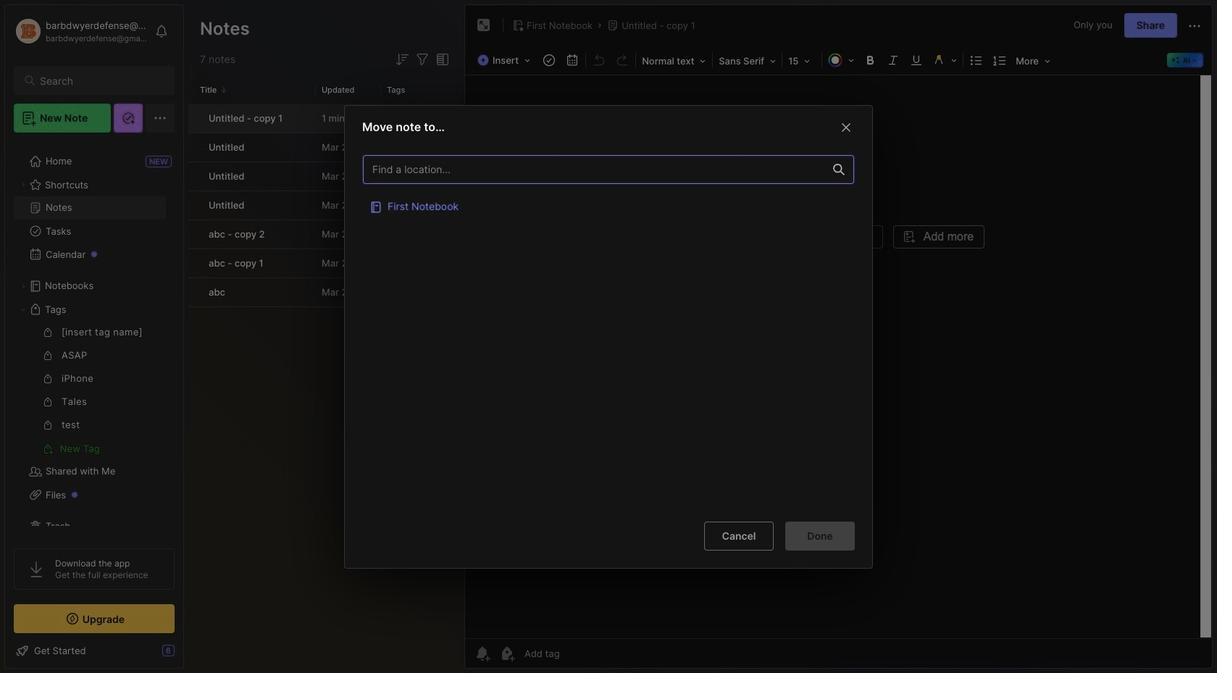Task type: vqa. For each thing, say whether or not it's contained in the screenshot.
Calendar Event ICON
yes



Task type: locate. For each thing, give the bounding box(es) containing it.
insert image
[[474, 51, 538, 70]]

bold image
[[861, 50, 881, 70]]

expand note image
[[476, 17, 493, 34]]

close image
[[838, 118, 855, 136]]

numbered list image
[[990, 50, 1011, 70]]

task image
[[539, 50, 560, 70]]

group
[[14, 321, 166, 460]]

cell
[[363, 191, 855, 220]]

tree
[[5, 141, 183, 547]]

none search field inside "main" element
[[40, 72, 162, 89]]

more image
[[1012, 51, 1056, 70]]

cell inside the find a location field
[[363, 191, 855, 220]]

tree inside "main" element
[[5, 141, 183, 547]]

None search field
[[40, 72, 162, 89]]

calendar event image
[[563, 50, 583, 70]]

highlight image
[[929, 50, 962, 70]]

bulleted list image
[[967, 50, 987, 70]]

main element
[[0, 0, 188, 673]]

Note Editor text field
[[465, 75, 1213, 639]]

add a reminder image
[[474, 645, 492, 663]]

note window element
[[465, 4, 1214, 669]]

Find a location field
[[356, 147, 862, 510]]

row group
[[188, 104, 460, 307]]



Task type: describe. For each thing, give the bounding box(es) containing it.
heading level image
[[638, 51, 711, 70]]

Find a location… text field
[[364, 157, 825, 181]]

expand tags image
[[19, 305, 28, 314]]

add tag image
[[499, 645, 516, 663]]

italic image
[[884, 50, 904, 70]]

group inside "main" element
[[14, 321, 166, 460]]

font size image
[[785, 51, 821, 70]]

font family image
[[715, 51, 781, 70]]

expand notebooks image
[[19, 282, 28, 291]]

underline image
[[907, 50, 927, 70]]

font color image
[[824, 50, 859, 70]]

Search text field
[[40, 74, 162, 88]]



